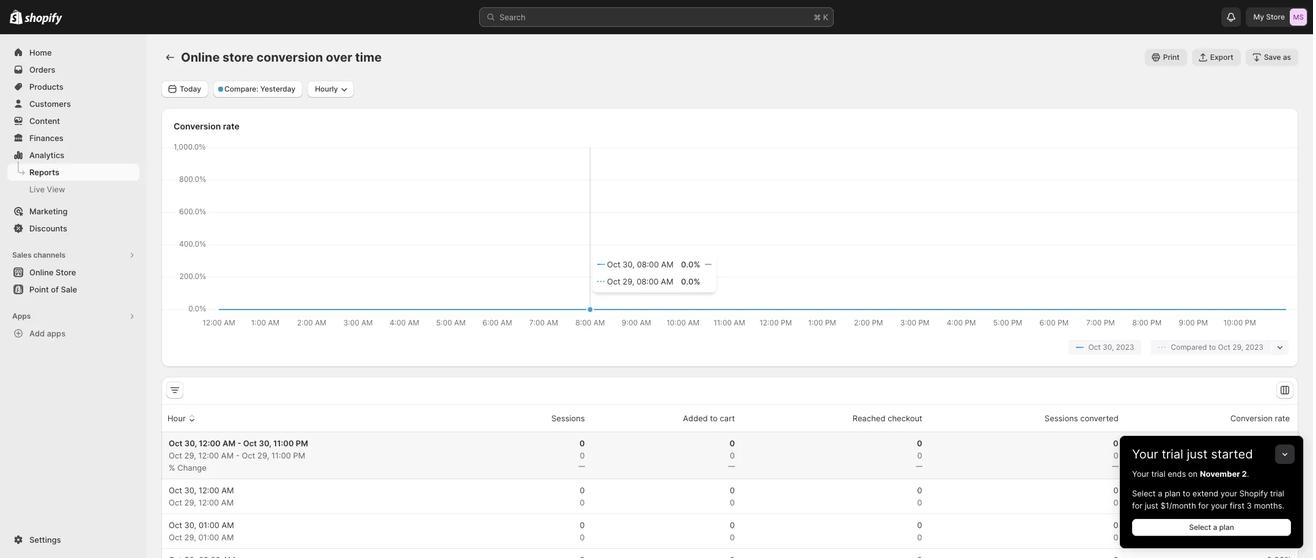 Task type: describe. For each thing, give the bounding box(es) containing it.
select a plan link
[[1132, 520, 1291, 537]]

sales
[[12, 251, 31, 260]]

select for select a plan to extend your shopify trial for just $1/month for your first 3 months.
[[1132, 489, 1156, 499]]

conversion rate inside button
[[1231, 414, 1290, 424]]

save as
[[1264, 53, 1291, 62]]

apps button
[[7, 308, 139, 325]]

$1/month
[[1161, 501, 1196, 511]]

sessions converted button
[[1031, 407, 1121, 430]]

trial for ends
[[1152, 470, 1166, 479]]

customers
[[29, 99, 71, 109]]

sales channels button
[[7, 247, 139, 264]]

0 vertical spatial rate
[[223, 121, 239, 131]]

my store image
[[1290, 9, 1307, 26]]

added to cart
[[683, 414, 735, 424]]

0 vertical spatial your
[[1221, 489, 1237, 499]]

compared
[[1171, 343, 1207, 352]]

sale
[[61, 285, 77, 295]]

2 01:00 from the top
[[198, 533, 219, 543]]

your for your trial just started
[[1132, 448, 1159, 462]]

store
[[223, 50, 254, 65]]

cart
[[720, 414, 735, 424]]

just inside dropdown button
[[1187, 448, 1208, 462]]

add
[[29, 329, 45, 339]]

30, for oct 30, 01:00 am oct 29, 01:00 am
[[184, 521, 196, 531]]

1 vertical spatial your
[[1211, 501, 1228, 511]]

of
[[51, 285, 59, 295]]

settings
[[29, 536, 61, 545]]

live view
[[29, 185, 65, 194]]

compare:
[[224, 84, 258, 94]]

as
[[1283, 53, 1291, 62]]

%
[[169, 463, 175, 473]]

oct 30, 12:00 am - oct 30, 11:00 pm oct 29, 12:00 am - oct 29, 11:00 pm % change
[[169, 439, 308, 473]]

shopify
[[1240, 489, 1268, 499]]

1 for from the left
[[1132, 501, 1143, 511]]

over
[[326, 50, 352, 65]]

oct 30, 2023
[[1089, 343, 1134, 352]]

online for online store conversion over time
[[181, 50, 220, 65]]

plan for select a plan to extend your shopify trial for just $1/month for your first 3 months.
[[1165, 489, 1181, 499]]

channels
[[33, 251, 66, 260]]

1 vertical spatial -
[[236, 451, 240, 461]]

rate inside button
[[1275, 414, 1290, 424]]

29, inside 'oct 30, 12:00 am oct 29, 12:00 am'
[[184, 498, 196, 508]]

customers link
[[7, 95, 139, 113]]

export button
[[1192, 49, 1241, 66]]

reached checkout
[[853, 414, 922, 424]]

compared to oct 29, 2023
[[1171, 343, 1264, 352]]

sessions converted
[[1045, 414, 1119, 424]]

change
[[177, 463, 207, 473]]

2 for from the left
[[1199, 501, 1209, 511]]

live
[[29, 185, 45, 194]]

online store link
[[7, 264, 139, 281]]

reached
[[853, 414, 886, 424]]

finances
[[29, 133, 63, 143]]

settings link
[[7, 532, 139, 549]]

30, for oct 30, 12:00 am - oct 30, 11:00 pm oct 29, 12:00 am - oct 29, 11:00 pm % change
[[184, 439, 197, 449]]

sessions for sessions converted
[[1045, 414, 1078, 424]]

home
[[29, 48, 52, 57]]

content link
[[7, 113, 139, 130]]

.
[[1247, 470, 1249, 479]]

to for compared
[[1209, 343, 1216, 352]]

oct 30, 12:00 am oct 29, 12:00 am
[[169, 486, 234, 508]]

converted
[[1081, 414, 1119, 424]]

your trial ends on november 2 .
[[1132, 470, 1249, 479]]

products
[[29, 82, 63, 92]]

oct 30, 01:00 am oct 29, 01:00 am
[[169, 521, 234, 543]]

finances link
[[7, 130, 139, 147]]

sales channels
[[12, 251, 66, 260]]

today button
[[161, 81, 208, 98]]

point of sale link
[[7, 281, 139, 298]]

your for your trial ends on november 2 .
[[1132, 470, 1149, 479]]

export
[[1210, 53, 1234, 62]]

discounts
[[29, 224, 67, 234]]

0.00% 0.00% for oct 30, 01:00 am
[[1267, 521, 1291, 543]]

just inside select a plan to extend your shopify trial for just $1/month for your first 3 months.
[[1145, 501, 1159, 511]]

point
[[29, 285, 49, 295]]

1 01:00 from the top
[[199, 521, 219, 531]]

2
[[1242, 470, 1247, 479]]

shopify image
[[10, 10, 23, 24]]

add apps button
[[7, 325, 139, 342]]

30, for oct 30, 2023
[[1103, 343, 1114, 352]]

point of sale
[[29, 285, 77, 295]]

your trial just started
[[1132, 448, 1253, 462]]

2 no change image from the left
[[916, 462, 922, 472]]

hourly
[[315, 84, 338, 94]]

sessions button
[[537, 407, 587, 430]]

apps
[[12, 312, 31, 321]]

a for select a plan
[[1213, 523, 1218, 533]]

ends
[[1168, 470, 1186, 479]]

search
[[500, 12, 526, 22]]

0 vertical spatial 11:00
[[273, 439, 294, 449]]

conversion
[[256, 50, 323, 65]]

shopify image
[[25, 13, 63, 25]]

today
[[180, 84, 201, 94]]



Task type: vqa. For each thing, say whether or not it's contained in the screenshot.


Task type: locate. For each thing, give the bounding box(es) containing it.
conversion rate
[[174, 121, 239, 131], [1231, 414, 1290, 424]]

1 vertical spatial 01:00
[[198, 533, 219, 543]]

online for online store
[[29, 268, 54, 278]]

1 vertical spatial plan
[[1219, 523, 1234, 533]]

2 0.00% 0.00% from the top
[[1267, 521, 1291, 543]]

just
[[1187, 448, 1208, 462], [1145, 501, 1159, 511]]

1 horizontal spatial 2023
[[1246, 343, 1264, 352]]

0 vertical spatial your
[[1132, 448, 1159, 462]]

trial up months.
[[1270, 489, 1285, 499]]

select inside select a plan to extend your shopify trial for just $1/month for your first 3 months.
[[1132, 489, 1156, 499]]

sessions for sessions
[[552, 414, 585, 424]]

a
[[1158, 489, 1163, 499], [1213, 523, 1218, 533]]

30, inside 'oct 30, 01:00 am oct 29, 01:00 am'
[[184, 521, 196, 531]]

0 horizontal spatial to
[[710, 414, 718, 424]]

discounts link
[[7, 220, 139, 237]]

trial for just
[[1162, 448, 1184, 462]]

online up point
[[29, 268, 54, 278]]

conversion rate button
[[1217, 407, 1292, 430]]

1 no change image from the left
[[728, 462, 735, 472]]

your left the first
[[1211, 501, 1228, 511]]

orders
[[29, 65, 55, 75]]

0.00% 0.00% down months.
[[1267, 521, 1291, 543]]

1 sessions from the left
[[552, 414, 585, 424]]

checkout
[[888, 414, 922, 424]]

first
[[1230, 501, 1245, 511]]

point of sale button
[[0, 281, 147, 298]]

2 your from the top
[[1132, 470, 1149, 479]]

plan up $1/month
[[1165, 489, 1181, 499]]

1 horizontal spatial for
[[1199, 501, 1209, 511]]

0 vertical spatial just
[[1187, 448, 1208, 462]]

for down extend
[[1199, 501, 1209, 511]]

on
[[1189, 470, 1198, 479]]

0 vertical spatial online
[[181, 50, 220, 65]]

0 horizontal spatial conversion rate
[[174, 121, 239, 131]]

marketing
[[29, 207, 68, 216]]

just left $1/month
[[1145, 501, 1159, 511]]

am
[[223, 439, 236, 449], [221, 451, 234, 461], [222, 486, 234, 496], [221, 498, 234, 508], [222, 521, 234, 531], [221, 533, 234, 543]]

to left cart
[[710, 414, 718, 424]]

store for my store
[[1266, 12, 1285, 21]]

1 vertical spatial to
[[710, 414, 718, 424]]

extend
[[1193, 489, 1219, 499]]

1 0.00% 0.00% from the top
[[1267, 486, 1291, 508]]

conversion rate down today
[[174, 121, 239, 131]]

0 horizontal spatial store
[[56, 268, 76, 278]]

added
[[683, 414, 708, 424]]

no change image down checkout on the right
[[916, 462, 922, 472]]

1 vertical spatial a
[[1213, 523, 1218, 533]]

select
[[1132, 489, 1156, 499], [1189, 523, 1211, 533]]

⌘
[[814, 12, 821, 22]]

0 vertical spatial conversion rate
[[174, 121, 239, 131]]

0 vertical spatial trial
[[1162, 448, 1184, 462]]

0 vertical spatial a
[[1158, 489, 1163, 499]]

2 2023 from the left
[[1246, 343, 1264, 352]]

a for select a plan to extend your shopify trial for just $1/month for your first 3 months.
[[1158, 489, 1163, 499]]

1 horizontal spatial online
[[181, 50, 220, 65]]

conversion rate up started
[[1231, 414, 1290, 424]]

conversion up started
[[1231, 414, 1273, 424]]

select a plan to extend your shopify trial for just $1/month for your first 3 months.
[[1132, 489, 1285, 511]]

0 horizontal spatial rate
[[223, 121, 239, 131]]

compare: yesterday button
[[213, 81, 303, 98]]

0 vertical spatial 01:00
[[199, 521, 219, 531]]

hour button
[[166, 407, 200, 430]]

analytics
[[29, 150, 64, 160]]

0 vertical spatial conversion
[[174, 121, 221, 131]]

live view link
[[7, 181, 139, 198]]

to inside "button"
[[710, 414, 718, 424]]

reached checkout button
[[839, 407, 924, 430]]

started
[[1211, 448, 1253, 462]]

months.
[[1254, 501, 1285, 511]]

my
[[1254, 12, 1264, 21]]

select down select a plan to extend your shopify trial for just $1/month for your first 3 months.
[[1189, 523, 1211, 533]]

29,
[[1233, 343, 1244, 352], [184, 451, 196, 461], [257, 451, 269, 461], [184, 498, 196, 508], [184, 533, 196, 543]]

store for online store
[[56, 268, 76, 278]]

0 vertical spatial -
[[237, 439, 241, 449]]

1 horizontal spatial plan
[[1219, 523, 1234, 533]]

sessions inside button
[[552, 414, 585, 424]]

0 horizontal spatial sessions
[[552, 414, 585, 424]]

0 vertical spatial plan
[[1165, 489, 1181, 499]]

trial inside select a plan to extend your shopify trial for just $1/month for your first 3 months.
[[1270, 489, 1285, 499]]

0.00% 0.00% for oct 30, 12:00 am
[[1267, 486, 1291, 508]]

2 vertical spatial trial
[[1270, 489, 1285, 499]]

01:00
[[199, 521, 219, 531], [198, 533, 219, 543]]

0 horizontal spatial for
[[1132, 501, 1143, 511]]

content
[[29, 116, 60, 126]]

1 horizontal spatial a
[[1213, 523, 1218, 533]]

to up $1/month
[[1183, 489, 1191, 499]]

30, for oct 30, 12:00 am oct 29, 12:00 am
[[184, 486, 196, 496]]

plan for select a plan
[[1219, 523, 1234, 533]]

oct
[[1089, 343, 1101, 352], [1218, 343, 1231, 352], [169, 439, 183, 449], [243, 439, 257, 449], [169, 451, 182, 461], [242, 451, 255, 461], [169, 486, 182, 496], [169, 498, 182, 508], [169, 521, 182, 531], [169, 533, 182, 543]]

1 vertical spatial pm
[[293, 451, 305, 461]]

added to cart button
[[669, 407, 737, 430]]

print button
[[1145, 49, 1187, 66]]

11:00
[[273, 439, 294, 449], [271, 451, 291, 461]]

1 horizontal spatial to
[[1183, 489, 1191, 499]]

0 horizontal spatial 2023
[[1116, 343, 1134, 352]]

0 vertical spatial 0.00% 0.00%
[[1267, 486, 1291, 508]]

store right my
[[1266, 12, 1285, 21]]

1 your from the top
[[1132, 448, 1159, 462]]

30, inside 'oct 30, 12:00 am oct 29, 12:00 am'
[[184, 486, 196, 496]]

your
[[1132, 448, 1159, 462], [1132, 470, 1149, 479]]

select a plan
[[1189, 523, 1234, 533]]

0 horizontal spatial conversion
[[174, 121, 221, 131]]

1 vertical spatial trial
[[1152, 470, 1166, 479]]

store up sale
[[56, 268, 76, 278]]

1 horizontal spatial conversion
[[1231, 414, 1273, 424]]

a down select a plan to extend your shopify trial for just $1/month for your first 3 months.
[[1213, 523, 1218, 533]]

to for added
[[710, 414, 718, 424]]

1 vertical spatial select
[[1189, 523, 1211, 533]]

0 horizontal spatial just
[[1145, 501, 1159, 511]]

your up your trial ends on november 2 .
[[1132, 448, 1159, 462]]

for
[[1132, 501, 1143, 511], [1199, 501, 1209, 511]]

29, inside 'oct 30, 01:00 am oct 29, 01:00 am'
[[184, 533, 196, 543]]

no change image
[[705, 260, 712, 270], [578, 462, 585, 472], [1112, 462, 1119, 472], [1285, 462, 1291, 472]]

your trial just started element
[[1120, 468, 1304, 549]]

2 horizontal spatial to
[[1209, 343, 1216, 352]]

a up $1/month
[[1158, 489, 1163, 499]]

compare: yesterday
[[224, 84, 295, 94]]

0.00%
[[1267, 439, 1291, 449], [1268, 451, 1291, 461], [1267, 486, 1291, 496], [1267, 498, 1291, 508], [1267, 521, 1291, 531], [1267, 533, 1291, 543]]

your inside dropdown button
[[1132, 448, 1159, 462]]

0 vertical spatial store
[[1266, 12, 1285, 21]]

0 horizontal spatial online
[[29, 268, 54, 278]]

home link
[[7, 44, 139, 61]]

1 vertical spatial 11:00
[[271, 451, 291, 461]]

online store
[[29, 268, 76, 278]]

hourly button
[[308, 81, 354, 98]]

1 vertical spatial just
[[1145, 501, 1159, 511]]

online inside "link"
[[29, 268, 54, 278]]

trial left ends
[[1152, 470, 1166, 479]]

conversion inside button
[[1231, 414, 1273, 424]]

0 horizontal spatial plan
[[1165, 489, 1181, 499]]

1 vertical spatial store
[[56, 268, 76, 278]]

to
[[1209, 343, 1216, 352], [710, 414, 718, 424], [1183, 489, 1191, 499]]

your up the first
[[1221, 489, 1237, 499]]

products link
[[7, 78, 139, 95]]

reports link
[[7, 164, 139, 181]]

view
[[47, 185, 65, 194]]

1 2023 from the left
[[1116, 343, 1134, 352]]

1 horizontal spatial just
[[1187, 448, 1208, 462]]

select down your trial ends on november 2 .
[[1132, 489, 1156, 499]]

1 vertical spatial 0.00% 0.00%
[[1267, 521, 1291, 543]]

reports
[[29, 168, 59, 177]]

2 sessions from the left
[[1045, 414, 1078, 424]]

to right compared
[[1209, 343, 1216, 352]]

0 vertical spatial to
[[1209, 343, 1216, 352]]

1 horizontal spatial sessions
[[1045, 414, 1078, 424]]

your trial just started button
[[1120, 437, 1304, 462]]

sessions
[[552, 414, 585, 424], [1045, 414, 1078, 424]]

your
[[1221, 489, 1237, 499], [1211, 501, 1228, 511]]

trial up ends
[[1162, 448, 1184, 462]]

0 vertical spatial pm
[[296, 439, 308, 449]]

apps
[[47, 329, 65, 339]]

orders link
[[7, 61, 139, 78]]

⌘ k
[[814, 12, 828, 22]]

select for select a plan
[[1189, 523, 1211, 533]]

for left $1/month
[[1132, 501, 1143, 511]]

my store
[[1254, 12, 1285, 21]]

save
[[1264, 53, 1281, 62]]

a inside select a plan to extend your shopify trial for just $1/month for your first 3 months.
[[1158, 489, 1163, 499]]

0 vertical spatial select
[[1132, 489, 1156, 499]]

trial inside dropdown button
[[1162, 448, 1184, 462]]

plan
[[1165, 489, 1181, 499], [1219, 523, 1234, 533]]

yesterday
[[260, 84, 295, 94]]

to inside select a plan to extend your shopify trial for just $1/month for your first 3 months.
[[1183, 489, 1191, 499]]

-
[[237, 439, 241, 449], [236, 451, 240, 461]]

rate
[[223, 121, 239, 131], [1275, 414, 1290, 424]]

online up today
[[181, 50, 220, 65]]

online store conversion over time
[[181, 50, 382, 65]]

marketing link
[[7, 203, 139, 220]]

trial
[[1162, 448, 1184, 462], [1152, 470, 1166, 479], [1270, 489, 1285, 499]]

1 vertical spatial your
[[1132, 470, 1149, 479]]

conversion
[[174, 121, 221, 131], [1231, 414, 1273, 424]]

2 vertical spatial to
[[1183, 489, 1191, 499]]

1 horizontal spatial select
[[1189, 523, 1211, 533]]

30,
[[1103, 343, 1114, 352], [184, 439, 197, 449], [259, 439, 271, 449], [184, 486, 196, 496], [184, 521, 196, 531]]

1 horizontal spatial rate
[[1275, 414, 1290, 424]]

1 horizontal spatial store
[[1266, 12, 1285, 21]]

online store button
[[0, 264, 147, 281]]

0 horizontal spatial select
[[1132, 489, 1156, 499]]

just up on
[[1187, 448, 1208, 462]]

plan inside select a plan to extend your shopify trial for just $1/month for your first 3 months.
[[1165, 489, 1181, 499]]

no change image
[[728, 462, 735, 472], [916, 462, 922, 472]]

3
[[1247, 501, 1252, 511]]

no change image down cart
[[728, 462, 735, 472]]

your left ends
[[1132, 470, 1149, 479]]

1 vertical spatial rate
[[1275, 414, 1290, 424]]

plan down the first
[[1219, 523, 1234, 533]]

online
[[181, 50, 220, 65], [29, 268, 54, 278]]

print
[[1163, 53, 1180, 62]]

1 vertical spatial conversion
[[1231, 414, 1273, 424]]

0 horizontal spatial a
[[1158, 489, 1163, 499]]

sessions inside button
[[1045, 414, 1078, 424]]

conversion down today
[[174, 121, 221, 131]]

0 0
[[580, 486, 585, 508], [730, 486, 735, 508], [917, 486, 922, 508], [1114, 486, 1119, 508], [580, 521, 585, 543], [730, 521, 735, 543], [917, 521, 922, 543], [1114, 521, 1119, 543]]

save as button
[[1246, 49, 1299, 66]]

hour
[[168, 414, 186, 424]]

0 horizontal spatial no change image
[[728, 462, 735, 472]]

k
[[823, 12, 828, 22]]

1 vertical spatial online
[[29, 268, 54, 278]]

1 horizontal spatial no change image
[[916, 462, 922, 472]]

12:00
[[199, 439, 221, 449], [198, 451, 219, 461], [199, 486, 219, 496], [198, 498, 219, 508]]

1 horizontal spatial conversion rate
[[1231, 414, 1290, 424]]

1 vertical spatial conversion rate
[[1231, 414, 1290, 424]]

store inside "link"
[[56, 268, 76, 278]]

0.00% 0.00% right 3
[[1267, 486, 1291, 508]]



